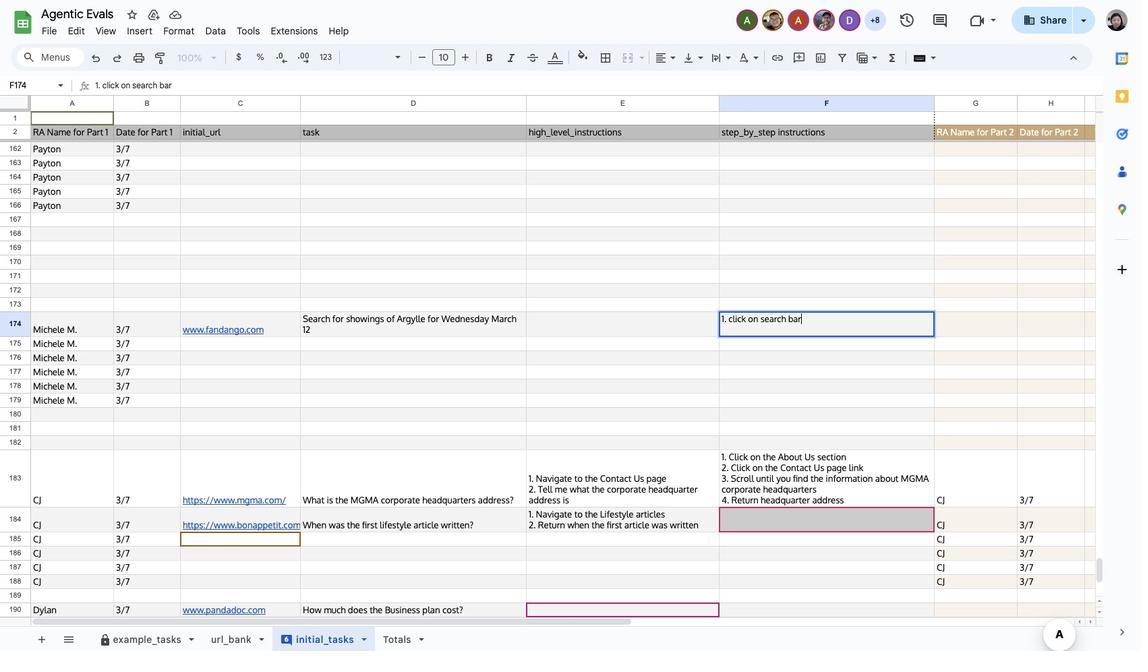 Task type: locate. For each thing, give the bounding box(es) containing it.
0 horizontal spatial 1. click on search bar
[[95, 80, 172, 90]]

0 vertical spatial 1.
[[95, 80, 100, 90]]

1 horizontal spatial 1.
[[722, 314, 727, 324]]

1 vertical spatial 1.
[[722, 314, 727, 324]]

1 horizontal spatial 1. click on search bar
[[722, 314, 801, 324]]

1. inside "text box"
[[95, 80, 100, 90]]

view menu item
[[90, 23, 122, 39]]

totals
[[383, 634, 411, 646]]

1 horizontal spatial search
[[761, 314, 786, 324]]

menu bar banner
[[0, 0, 1141, 652]]

Star checkbox
[[97, 0, 153, 49]]

ashley tran image
[[789, 11, 808, 30]]

text wrapping image
[[709, 48, 724, 67]]

click inside "text box"
[[102, 80, 119, 90]]

1.
[[95, 80, 100, 90], [722, 314, 727, 324]]

0 vertical spatial 1. click on search bar
[[95, 80, 172, 90]]

menu bar
[[36, 18, 354, 40]]

search for 1. click on search bar "text box"
[[132, 80, 157, 90]]

edit menu item
[[62, 23, 90, 39]]

0 horizontal spatial click
[[102, 80, 119, 90]]

application
[[0, 0, 1141, 652]]

$
[[236, 51, 241, 63]]

1. for 1. click on search bar "text box"
[[95, 80, 100, 90]]

help
[[329, 25, 349, 37]]

bar for 1. click on search bar "text box"
[[159, 80, 172, 90]]

on for 1. click on search bar "text box"
[[121, 80, 130, 90]]

insert menu item
[[122, 23, 158, 39]]

menu bar inside menu bar banner
[[36, 18, 354, 40]]

share button
[[1011, 7, 1073, 34]]

0 vertical spatial on
[[121, 80, 130, 90]]

Zoom field
[[172, 48, 223, 68]]

3 toolbar from the left
[[447, 627, 450, 652]]

0 horizontal spatial on
[[121, 80, 130, 90]]

1 vertical spatial on
[[748, 314, 758, 324]]

quick sharing actions image
[[1081, 20, 1087, 40]]

data menu item
[[200, 23, 232, 39]]

+8
[[871, 15, 880, 25]]

angela cha image
[[738, 11, 756, 30]]

0 vertical spatial search
[[132, 80, 157, 90]]

1. click on search bar for 1. click on search bar "text box"
[[95, 80, 172, 90]]

tools
[[237, 25, 260, 37]]

%
[[256, 51, 264, 63]]

toolbar
[[28, 627, 84, 652], [86, 627, 444, 652], [447, 627, 450, 652]]

bar inside 1. click on search bar "text box"
[[159, 80, 172, 90]]

1. click on search bar text field
[[95, 78, 1103, 95]]

1. click on search bar inside "text box"
[[95, 80, 172, 90]]

menu bar containing file
[[36, 18, 354, 40]]

6
[[285, 635, 289, 644]]

on
[[121, 80, 130, 90], [748, 314, 758, 324]]

1 horizontal spatial click
[[729, 314, 746, 324]]

text rotation image
[[737, 48, 752, 67]]

0 horizontal spatial bar
[[159, 80, 172, 90]]

0 horizontal spatial search
[[132, 80, 157, 90]]

2 toolbar from the left
[[86, 627, 444, 652]]

on inside 1. click on search bar "text box"
[[121, 80, 130, 90]]

1 toolbar from the left
[[28, 627, 84, 652]]

search for the f174 field
[[761, 314, 786, 324]]

Font size field
[[432, 49, 461, 66]]

search
[[132, 80, 157, 90], [761, 314, 786, 324]]

extensions menu item
[[265, 23, 323, 39]]

F174 field
[[722, 314, 932, 324]]

on for the f174 field
[[748, 314, 758, 324]]

1 horizontal spatial toolbar
[[86, 627, 444, 652]]

1 vertical spatial click
[[729, 314, 746, 324]]

click
[[102, 80, 119, 90], [729, 314, 746, 324]]

1. click on search bar
[[95, 80, 172, 90], [722, 314, 801, 324]]

0 vertical spatial bar
[[159, 80, 172, 90]]

1 horizontal spatial on
[[748, 314, 758, 324]]

1 vertical spatial 1. click on search bar
[[722, 314, 801, 324]]

extensions
[[271, 25, 318, 37]]

1 horizontal spatial bar
[[788, 314, 801, 324]]

help menu item
[[323, 23, 354, 39]]

1 vertical spatial search
[[761, 314, 786, 324]]

edit
[[68, 25, 85, 37]]

bar
[[159, 80, 172, 90], [788, 314, 801, 324]]

fill color image
[[575, 48, 591, 64]]

0 horizontal spatial 1.
[[95, 80, 100, 90]]

click for 1. click on search bar "text box"
[[102, 80, 119, 90]]

123
[[320, 52, 332, 62]]

None text field
[[5, 79, 55, 92]]

text color image
[[547, 48, 563, 64]]

tab list inside menu bar banner
[[1103, 40, 1141, 614]]

0 vertical spatial click
[[102, 80, 119, 90]]

1 vertical spatial bar
[[788, 314, 801, 324]]

0 horizontal spatial toolbar
[[28, 627, 84, 652]]

search inside "text box"
[[132, 80, 157, 90]]

tab list
[[1103, 40, 1141, 614]]

insert
[[127, 25, 153, 37]]

2 horizontal spatial toolbar
[[447, 627, 450, 652]]



Task type: vqa. For each thing, say whether or not it's contained in the screenshot.
Name box (⌘ + J) element
yes



Task type: describe. For each thing, give the bounding box(es) containing it.
file
[[42, 25, 57, 37]]

% button
[[250, 47, 270, 67]]

url_bank button
[[202, 627, 273, 652]]

all sheets image
[[57, 629, 79, 650]]

name box (⌘ + j) element
[[4, 78, 67, 94]]

functions image
[[885, 48, 900, 67]]

share
[[1040, 14, 1067, 26]]

url_bank
[[211, 634, 252, 646]]

click for the f174 field
[[729, 314, 746, 324]]

dylan oquin image
[[840, 11, 859, 30]]

data
[[205, 25, 226, 37]]

vertical align image
[[681, 48, 697, 67]]

1. click on search bar for the f174 field
[[722, 314, 801, 324]]

1. for the f174 field
[[722, 314, 727, 324]]

cj baylor image
[[814, 11, 833, 30]]

totals button
[[374, 627, 433, 652]]

borders image
[[598, 48, 613, 67]]

none text field inside name box (⌘ + j) element
[[5, 79, 55, 92]]

main toolbar
[[84, 47, 968, 652]]

bar for the f174 field
[[788, 314, 801, 324]]

format menu item
[[158, 23, 200, 39]]

ben chafik image
[[763, 11, 782, 30]]

Rename text field
[[36, 5, 121, 22]]

example_tasks button
[[90, 627, 203, 652]]

toolbar containing example_tasks
[[86, 627, 444, 652]]

format
[[163, 25, 195, 37]]

file menu item
[[36, 23, 62, 39]]

application containing share
[[0, 0, 1141, 652]]

initial_tasks
[[296, 634, 354, 646]]

Font size text field
[[433, 49, 455, 65]]

$ button
[[229, 47, 249, 67]]

+8 button
[[863, 8, 887, 32]]

Menus field
[[17, 48, 84, 67]]

Zoom text field
[[174, 49, 206, 67]]

example_tasks
[[113, 634, 181, 646]]

view
[[96, 25, 116, 37]]

123 button
[[315, 47, 337, 67]]

tools menu item
[[232, 23, 265, 39]]



